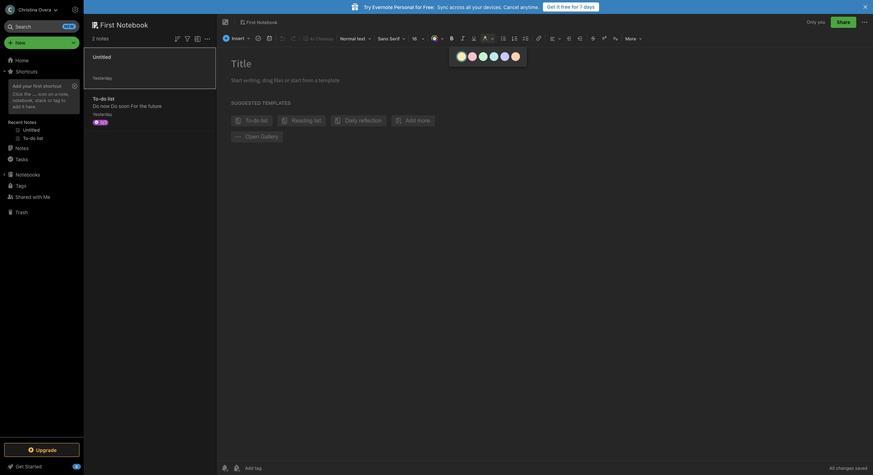 Task type: locate. For each thing, give the bounding box(es) containing it.
or
[[48, 98, 52, 103]]

try evernote personal for free: sync across all your devices. cancel anytime.
[[364, 4, 540, 10]]

2 yesterday from the top
[[93, 112, 112, 117]]

calendar event image
[[265, 33, 275, 43]]

2 notes
[[92, 36, 109, 42]]

your
[[473, 4, 483, 10], [22, 83, 32, 89]]

get inside button
[[548, 4, 556, 10]]

first
[[33, 83, 42, 89]]

do down "to-"
[[93, 103, 99, 109]]

add
[[13, 83, 21, 89]]

yesterday up do
[[93, 76, 112, 81]]

first notebook up notes
[[100, 21, 148, 29]]

try
[[364, 4, 371, 10]]

first notebook
[[247, 19, 278, 25], [100, 21, 148, 29]]

notes up tasks
[[15, 145, 29, 151]]

group containing add your first shortcut
[[0, 77, 83, 145]]

get inside the help and learning task checklist field
[[16, 464, 24, 470]]

do
[[93, 103, 99, 109], [111, 103, 117, 109]]

share button
[[832, 17, 857, 28]]

it inside button
[[557, 4, 560, 10]]

evernote
[[373, 4, 393, 10]]

home link
[[0, 55, 84, 66]]

Highlight field
[[480, 33, 497, 44]]

add
[[13, 104, 21, 109]]

1 vertical spatial more actions image
[[203, 35, 212, 43]]

Sort options field
[[173, 34, 182, 43]]

1 horizontal spatial notebook
[[257, 19, 278, 25]]

shared
[[15, 194, 31, 200]]

normal text
[[340, 36, 366, 42]]

get left started at the bottom left
[[16, 464, 24, 470]]

16
[[412, 36, 417, 42]]

sync
[[438, 4, 449, 10]]

first notebook button
[[238, 17, 280, 27]]

here.
[[26, 104, 36, 109]]

tags
[[16, 183, 26, 189]]

share
[[838, 19, 851, 25]]

Font family field
[[376, 33, 408, 44]]

1 horizontal spatial the
[[140, 103, 147, 109]]

yesterday up 0/3
[[93, 112, 112, 117]]

0 vertical spatial your
[[473, 4, 483, 10]]

across
[[450, 4, 465, 10]]

for left 7
[[572, 4, 579, 10]]

1 horizontal spatial more actions image
[[861, 18, 870, 27]]

soon
[[119, 103, 130, 109]]

first notebook up 'task' icon
[[247, 19, 278, 25]]

do down list
[[111, 103, 117, 109]]

0 horizontal spatial your
[[22, 83, 32, 89]]

0 vertical spatial notes
[[24, 120, 37, 125]]

1 vertical spatial the
[[140, 103, 147, 109]]

icon on a note, notebook, stack or tag to add it here.
[[13, 91, 69, 109]]

more actions image right the 'share' button on the top right of page
[[861, 18, 870, 27]]

0 horizontal spatial more actions field
[[203, 34, 212, 43]]

Note Editor text field
[[217, 47, 874, 462]]

1 vertical spatial get
[[16, 464, 24, 470]]

1 for from the left
[[572, 4, 579, 10]]

more actions field right the 'share' button on the top right of page
[[861, 17, 870, 28]]

1 vertical spatial yesterday
[[93, 112, 112, 117]]

the
[[24, 91, 31, 97], [140, 103, 147, 109]]

click to collapse image
[[81, 463, 86, 471]]

7
[[580, 4, 583, 10]]

icon
[[38, 91, 47, 97]]

...
[[32, 91, 37, 97]]

bold image
[[447, 33, 457, 43]]

for inside get it free for 7 days button
[[572, 4, 579, 10]]

0 horizontal spatial it
[[22, 104, 25, 109]]

notebook
[[257, 19, 278, 25], [117, 21, 148, 29]]

0 vertical spatial more actions image
[[861, 18, 870, 27]]

cancel
[[504, 4, 519, 10]]

1 horizontal spatial your
[[473, 4, 483, 10]]

do
[[101, 96, 106, 102]]

for
[[572, 4, 579, 10], [416, 4, 422, 10]]

notes inside 'group'
[[24, 120, 37, 125]]

new button
[[4, 37, 80, 49]]

0 vertical spatial yesterday
[[93, 76, 112, 81]]

yesterday
[[93, 76, 112, 81], [93, 112, 112, 117]]

1 horizontal spatial first notebook
[[247, 19, 278, 25]]

1 horizontal spatial for
[[572, 4, 579, 10]]

tree
[[0, 55, 84, 438]]

2 do from the left
[[111, 103, 117, 109]]

the left ...
[[24, 91, 31, 97]]

1 horizontal spatial first
[[247, 19, 256, 25]]

0 horizontal spatial get
[[16, 464, 24, 470]]

your inside 'group'
[[22, 83, 32, 89]]

it left "free"
[[557, 4, 560, 10]]

notebooks
[[16, 172, 40, 178]]

for left the free:
[[416, 4, 422, 10]]

1 horizontal spatial it
[[557, 4, 560, 10]]

1 horizontal spatial do
[[111, 103, 117, 109]]

christina overa
[[18, 7, 51, 12]]

0 horizontal spatial first notebook
[[100, 21, 148, 29]]

1 vertical spatial notes
[[15, 145, 29, 151]]

only
[[808, 19, 817, 25]]

notes
[[24, 120, 37, 125], [15, 145, 29, 151]]

0 horizontal spatial for
[[416, 4, 422, 10]]

a
[[55, 91, 57, 97]]

for for 7
[[572, 4, 579, 10]]

home
[[15, 57, 29, 63]]

more actions image right view options 'field'
[[203, 35, 212, 43]]

it down notebook, on the top left
[[22, 104, 25, 109]]

Insert field
[[221, 33, 253, 43]]

you
[[819, 19, 826, 25]]

to-
[[93, 96, 101, 102]]

the right for
[[140, 103, 147, 109]]

outdent image
[[576, 33, 586, 43]]

first up 'task' icon
[[247, 19, 256, 25]]

0 horizontal spatial more actions image
[[203, 35, 212, 43]]

1 vertical spatial it
[[22, 104, 25, 109]]

more actions image
[[861, 18, 870, 27], [203, 35, 212, 43]]

1 horizontal spatial more actions field
[[861, 17, 870, 28]]

add a reminder image
[[221, 465, 229, 473]]

first up notes
[[100, 21, 115, 29]]

0 vertical spatial get
[[548, 4, 556, 10]]

numbered list image
[[510, 33, 520, 43]]

strikethrough image
[[589, 33, 599, 43]]

get for get started
[[16, 464, 24, 470]]

more actions field right view options 'field'
[[203, 34, 212, 43]]

your up click the ...
[[22, 83, 32, 89]]

superscript image
[[600, 33, 610, 43]]

for
[[131, 103, 138, 109]]

tag
[[53, 98, 60, 103]]

1 horizontal spatial get
[[548, 4, 556, 10]]

new search field
[[9, 20, 76, 33]]

subscript image
[[611, 33, 621, 43]]

your right all
[[473, 4, 483, 10]]

get left "free"
[[548, 4, 556, 10]]

6
[[75, 465, 78, 470]]

Font size field
[[410, 33, 427, 44]]

for for free:
[[416, 4, 422, 10]]

days
[[584, 4, 595, 10]]

1 vertical spatial your
[[22, 83, 32, 89]]

Add filters field
[[184, 34, 192, 43]]

notes link
[[0, 143, 83, 154]]

group
[[0, 77, 83, 145]]

more
[[626, 36, 637, 42]]

get
[[548, 4, 556, 10], [16, 464, 24, 470]]

0 horizontal spatial do
[[93, 103, 99, 109]]

recent
[[8, 120, 23, 125]]

notes right "recent"
[[24, 120, 37, 125]]

0 vertical spatial the
[[24, 91, 31, 97]]

More actions field
[[861, 17, 870, 28], [203, 34, 212, 43]]

now
[[100, 103, 110, 109]]

notebooks link
[[0, 169, 83, 180]]

Font color field
[[429, 33, 447, 44]]

add filters image
[[184, 35, 192, 43]]

2 for from the left
[[416, 4, 422, 10]]

notebook,
[[13, 98, 34, 103]]

sans
[[378, 36, 389, 42]]

tags button
[[0, 180, 83, 192]]

0 vertical spatial it
[[557, 4, 560, 10]]



Task type: vqa. For each thing, say whether or not it's contained in the screenshot.
close icon
no



Task type: describe. For each thing, give the bounding box(es) containing it.
only you
[[808, 19, 826, 25]]

View options field
[[192, 34, 202, 43]]

Search text field
[[9, 20, 75, 33]]

get it free for 7 days
[[548, 4, 595, 10]]

get for get it free for 7 days
[[548, 4, 556, 10]]

it inside icon on a note, notebook, stack or tag to add it here.
[[22, 104, 25, 109]]

bulleted list image
[[499, 33, 509, 43]]

shortcut
[[43, 83, 61, 89]]

new
[[64, 24, 74, 29]]

to-do list do now do soon for the future
[[93, 96, 162, 109]]

trash link
[[0, 207, 83, 218]]

1 yesterday from the top
[[93, 76, 112, 81]]

free:
[[424, 4, 435, 10]]

get started
[[16, 464, 42, 470]]

normal
[[340, 36, 356, 42]]

1 vertical spatial more actions field
[[203, 34, 212, 43]]

add tag image
[[233, 465, 241, 473]]

expand notebooks image
[[2, 172, 7, 178]]

add your first shortcut
[[13, 83, 61, 89]]

Help and Learning task checklist field
[[0, 462, 84, 473]]

personal
[[395, 4, 415, 10]]

to
[[61, 98, 66, 103]]

shortcuts
[[16, 69, 38, 74]]

0/3
[[100, 120, 107, 125]]

expand note image
[[222, 18, 230, 27]]

tasks button
[[0, 154, 83, 165]]

click
[[13, 91, 23, 97]]

all
[[466, 4, 471, 10]]

get it free for 7 days button
[[543, 2, 600, 12]]

untitled
[[93, 54, 111, 60]]

settings image
[[71, 6, 80, 14]]

the inside to-do list do now do soon for the future
[[140, 103, 147, 109]]

on
[[48, 91, 54, 97]]

note,
[[59, 91, 69, 97]]

trash
[[15, 210, 28, 215]]

saved
[[856, 466, 868, 472]]

Alignment field
[[547, 33, 564, 44]]

italic image
[[458, 33, 468, 43]]

2
[[92, 36, 95, 42]]

0 horizontal spatial notebook
[[117, 21, 148, 29]]

indent image
[[565, 33, 575, 43]]

task image
[[254, 33, 263, 43]]

shortcuts button
[[0, 66, 83, 77]]

underline image
[[470, 33, 479, 43]]

Add tag field
[[245, 466, 297, 472]]

started
[[25, 464, 42, 470]]

sans serif
[[378, 36, 400, 42]]

0 horizontal spatial the
[[24, 91, 31, 97]]

overa
[[39, 7, 51, 12]]

insert link image
[[534, 33, 544, 43]]

checklist image
[[522, 33, 531, 43]]

upgrade
[[36, 448, 57, 454]]

0 horizontal spatial first
[[100, 21, 115, 29]]

click the ...
[[13, 91, 37, 97]]

list
[[108, 96, 115, 102]]

Account field
[[0, 3, 58, 17]]

with
[[33, 194, 42, 200]]

note window element
[[217, 14, 874, 476]]

0 vertical spatial more actions field
[[861, 17, 870, 28]]

Heading level field
[[338, 33, 374, 44]]

text
[[357, 36, 366, 42]]

stack
[[35, 98, 46, 103]]

notebook inside button
[[257, 19, 278, 25]]

christina
[[18, 7, 37, 12]]

future
[[148, 103, 162, 109]]

notes inside 'link'
[[15, 145, 29, 151]]

tasks
[[15, 156, 28, 162]]

tree containing home
[[0, 55, 84, 438]]

anytime.
[[521, 4, 540, 10]]

shared with me link
[[0, 192, 83, 203]]

More field
[[623, 33, 645, 44]]

free
[[562, 4, 571, 10]]

all changes saved
[[830, 466, 868, 472]]

insert
[[232, 36, 245, 41]]

all
[[830, 466, 836, 472]]

shared with me
[[15, 194, 50, 200]]

new
[[15, 40, 25, 46]]

serif
[[390, 36, 400, 42]]

first inside button
[[247, 19, 256, 25]]

changes
[[837, 466, 855, 472]]

notes
[[96, 36, 109, 42]]

first notebook inside button
[[247, 19, 278, 25]]

recent notes
[[8, 120, 37, 125]]

upgrade button
[[4, 444, 80, 458]]

me
[[43, 194, 50, 200]]

1 do from the left
[[93, 103, 99, 109]]

devices.
[[484, 4, 503, 10]]



